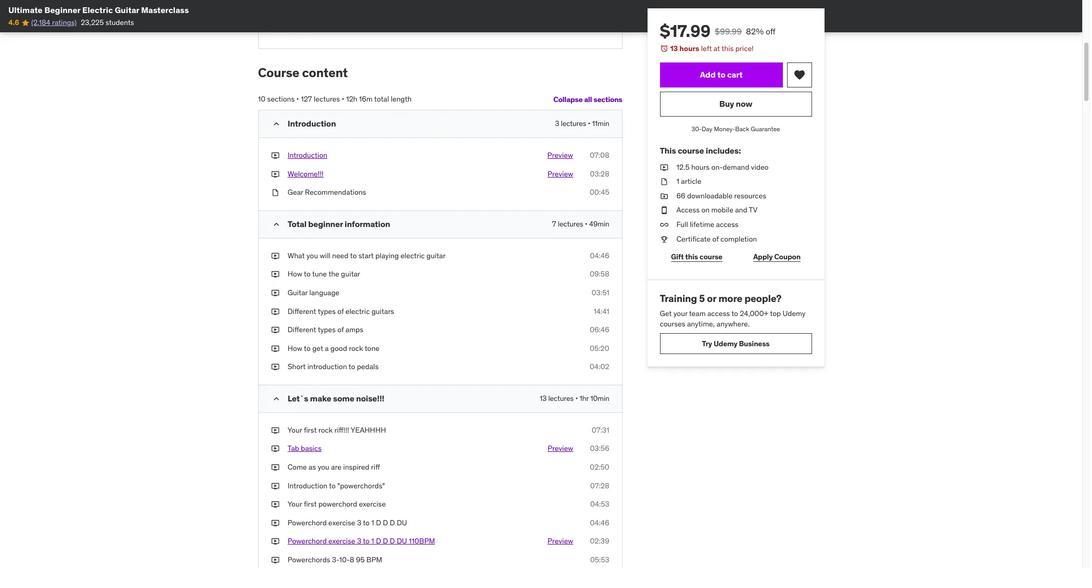 Task type: vqa. For each thing, say whether or not it's contained in the screenshot.
Website:
no



Task type: describe. For each thing, give the bounding box(es) containing it.
49min
[[589, 219, 610, 229]]

alarm image
[[660, 44, 669, 53]]

bpm
[[367, 555, 382, 565]]

03:51
[[592, 288, 610, 297]]

collapse all sections
[[554, 95, 623, 104]]

powerchord exercise 3 to 1 d d d du 110bpm button
[[288, 537, 435, 547]]

13 for 13 hours left at this price!
[[671, 44, 678, 53]]

xsmall image for different types of amps
[[271, 325, 279, 335]]

noise!!!
[[356, 393, 385, 404]]

110bpm
[[409, 537, 435, 546]]

10 sections • 127 lectures • 12h 16m total length
[[258, 94, 412, 104]]

2 introduction from the top
[[288, 150, 328, 160]]

powerchord exercise 3 to 1 d d d du
[[288, 518, 407, 528]]

82%
[[746, 26, 764, 36]]

1 introduction from the top
[[288, 118, 336, 129]]

apply coupon
[[754, 252, 801, 261]]

1 vertical spatial this
[[686, 252, 698, 261]]

buy
[[720, 98, 735, 109]]

5
[[700, 292, 705, 305]]

2 04:46 from the top
[[590, 518, 610, 528]]

of for 14:41
[[338, 307, 344, 316]]

beginner
[[308, 219, 343, 229]]

total beginner information
[[288, 219, 390, 229]]

to down come as you are inspired riff
[[329, 481, 336, 490]]

powerchord for powerchord exercise 3 to 1 d d d du 110bpm
[[288, 537, 327, 546]]

1hr
[[580, 394, 589, 403]]

day
[[702, 125, 713, 133]]

pedals
[[357, 362, 379, 372]]

includes:
[[706, 146, 741, 156]]

recommendations
[[305, 188, 366, 197]]

lectures for let´s make some noise!!!
[[549, 394, 574, 403]]

first for rock
[[304, 425, 317, 435]]

gift this course
[[671, 252, 723, 261]]

tab
[[288, 444, 299, 453]]

people?
[[745, 292, 782, 305]]

powerchords
[[288, 555, 330, 565]]

1 04:46 from the top
[[590, 251, 610, 260]]

access
[[677, 205, 700, 215]]

small image for total beginner information
[[271, 219, 282, 230]]

small image
[[271, 119, 282, 129]]

to inside powerchord exercise 3 to 1 d d d du 110bpm button
[[363, 537, 370, 546]]

content
[[302, 65, 348, 81]]

some
[[333, 393, 355, 404]]

how to get a good rock tone
[[288, 344, 380, 353]]

04:53
[[590, 500, 610, 509]]

127
[[301, 94, 312, 104]]

1 horizontal spatial this
[[722, 44, 734, 53]]

xsmall image for guitar language
[[271, 288, 279, 298]]

guitar language
[[288, 288, 340, 297]]

(2,184 ratings)
[[31, 18, 77, 27]]

electric
[[82, 5, 113, 15]]

exercise for powerchord exercise 3 to 1 d d d du
[[329, 518, 355, 528]]

tone
[[365, 344, 380, 353]]

lectures right '127'
[[314, 94, 340, 104]]

different types of amps
[[288, 325, 364, 334]]

ratings)
[[52, 18, 77, 27]]

guarantee
[[751, 125, 781, 133]]

3 lectures • 11min
[[555, 119, 610, 128]]

video
[[751, 162, 769, 172]]

completion
[[721, 234, 757, 244]]

resources
[[735, 191, 767, 200]]

buy now button
[[660, 91, 812, 116]]

to left pedals
[[349, 362, 355, 372]]

13 hours left at this price!
[[671, 44, 754, 53]]

course inside gift this course link
[[700, 252, 723, 261]]

show more button
[[271, 19, 320, 40]]

the
[[329, 269, 339, 279]]

total
[[374, 94, 389, 104]]

first for powerchord
[[304, 500, 317, 509]]

course
[[258, 65, 300, 81]]

preview for 03:56
[[548, 444, 574, 453]]

4.6
[[8, 18, 19, 27]]

preview for 07:08
[[548, 150, 573, 160]]

come as you are inspired riff
[[288, 463, 380, 472]]

to left tune
[[304, 269, 311, 279]]

top
[[770, 309, 781, 318]]

0 vertical spatial course
[[678, 146, 704, 156]]

to up powerchord exercise 3 to 1 d d d du 110bpm
[[363, 518, 370, 528]]

total
[[288, 219, 307, 229]]

try udemy business link
[[660, 333, 812, 354]]

on-
[[712, 162, 723, 172]]

xsmall image for short introduction to pedals
[[271, 362, 279, 372]]

article
[[681, 177, 702, 186]]

types for electric
[[318, 307, 336, 316]]

language
[[310, 288, 340, 297]]

0 vertical spatial 1
[[677, 177, 680, 186]]

du for powerchord exercise 3 to 1 d d d du
[[397, 518, 407, 528]]

off
[[766, 26, 776, 36]]

• for let´s make some noise!!!
[[576, 394, 578, 403]]

course content
[[258, 65, 348, 81]]

apply
[[754, 252, 773, 261]]

different for different types of amps
[[288, 325, 316, 334]]

different for different types of electric guitars
[[288, 307, 316, 316]]

lectures for total beginner information
[[558, 219, 584, 229]]

add to wishlist image
[[794, 69, 806, 81]]

masterclass
[[141, 5, 189, 15]]

come
[[288, 463, 307, 472]]

anywhere.
[[717, 319, 750, 328]]

courses
[[660, 319, 686, 328]]

this course includes:
[[660, 146, 741, 156]]

try udemy business
[[702, 339, 770, 348]]

10
[[258, 94, 266, 104]]

powerchord for powerchord exercise 3 to 1 d d d du
[[288, 518, 327, 528]]

0 vertical spatial you
[[307, 251, 318, 260]]

xsmall image for introduction to "powerchords"
[[271, 481, 279, 491]]

1 horizontal spatial rock
[[349, 344, 363, 353]]

now
[[736, 98, 753, 109]]

powerchords 3-10-8 95 bpm
[[288, 555, 382, 565]]

introduction to "powerchords"
[[288, 481, 385, 490]]

downloadable
[[687, 191, 733, 200]]

riff
[[371, 463, 380, 472]]

access inside the training 5 or more people? get your team access to 24,000+ top udemy courses anytime, anywhere.
[[708, 309, 730, 318]]

good
[[331, 344, 347, 353]]

tune
[[312, 269, 327, 279]]



Task type: locate. For each thing, give the bounding box(es) containing it.
2 vertical spatial introduction
[[288, 481, 328, 490]]

2 small image from the top
[[271, 394, 282, 404]]

1 vertical spatial electric
[[346, 307, 370, 316]]

more inside the training 5 or more people? get your team access to 24,000+ top udemy courses anytime, anywhere.
[[719, 292, 743, 305]]

06:46
[[590, 325, 610, 334]]

0 horizontal spatial more
[[292, 25, 309, 34]]

small image left total on the top of the page
[[271, 219, 282, 230]]

1 vertical spatial 1
[[372, 518, 374, 528]]

0 vertical spatial first
[[304, 425, 317, 435]]

12h 16m
[[346, 94, 373, 104]]

14:41
[[594, 307, 610, 316]]

more inside button
[[292, 25, 309, 34]]

ultimate
[[8, 5, 43, 15]]

udemy inside the training 5 or more people? get your team access to 24,000+ top udemy courses anytime, anywhere.
[[783, 309, 806, 318]]

0 vertical spatial guitar
[[427, 251, 446, 260]]

1 inside button
[[372, 537, 374, 546]]

hours
[[680, 44, 700, 53], [692, 162, 710, 172]]

1 horizontal spatial more
[[719, 292, 743, 305]]

1
[[677, 177, 680, 186], [372, 518, 374, 528], [372, 537, 374, 546]]

information
[[345, 219, 390, 229]]

or
[[707, 292, 717, 305]]

first left powerchord
[[304, 500, 317, 509]]

23,225 students
[[81, 18, 134, 27]]

hours left left
[[680, 44, 700, 53]]

your down come at the left of page
[[288, 500, 302, 509]]

types up a
[[318, 325, 336, 334]]

types up different types of amps
[[318, 307, 336, 316]]

of up different types of amps
[[338, 307, 344, 316]]

3 for powerchord exercise 3 to 1 d d d du
[[357, 518, 362, 528]]

first
[[304, 425, 317, 435], [304, 500, 317, 509]]

this
[[660, 146, 676, 156]]

0 horizontal spatial 13
[[540, 394, 547, 403]]

full
[[677, 220, 688, 229]]

04:46 up 09:58 on the right of the page
[[590, 251, 610, 260]]

udemy right top
[[783, 309, 806, 318]]

how to tune the guitar
[[288, 269, 360, 279]]

rock
[[349, 344, 363, 353], [319, 425, 333, 435]]

2 vertical spatial exercise
[[329, 537, 355, 546]]

$99.99
[[715, 26, 742, 36]]

1 different from the top
[[288, 307, 316, 316]]

guitar right playing
[[427, 251, 446, 260]]

udemy right the try
[[714, 339, 738, 348]]

0 vertical spatial how
[[288, 269, 302, 279]]

• for introduction
[[588, 119, 591, 128]]

lectures for introduction
[[561, 119, 587, 128]]

guitar left language
[[288, 288, 308, 297]]

• left 11min
[[588, 119, 591, 128]]

0 vertical spatial guitar
[[115, 5, 139, 15]]

12.5
[[677, 162, 690, 172]]

1 preview from the top
[[548, 150, 573, 160]]

you
[[307, 251, 318, 260], [318, 463, 330, 472]]

preview left "03:56"
[[548, 444, 574, 453]]

add to cart button
[[660, 62, 783, 87]]

1 for powerchord exercise 3 to 1 d d d du
[[372, 518, 374, 528]]

0 vertical spatial introduction
[[288, 118, 336, 129]]

access
[[716, 220, 739, 229], [708, 309, 730, 318]]

2 your from the top
[[288, 500, 302, 509]]

du up powerchord exercise 3 to 1 d d d du 110bpm
[[397, 518, 407, 528]]

3 up 95
[[357, 537, 362, 546]]

66
[[677, 191, 686, 200]]

2 sections from the left
[[594, 95, 623, 104]]

0 horizontal spatial udemy
[[714, 339, 738, 348]]

0 vertical spatial of
[[713, 234, 719, 244]]

riff!!!
[[335, 425, 349, 435]]

1 horizontal spatial electric
[[401, 251, 425, 260]]

0 vertical spatial electric
[[401, 251, 425, 260]]

• left "49min"
[[585, 219, 588, 229]]

1 vertical spatial introduction
[[288, 150, 328, 160]]

1 vertical spatial 13
[[540, 394, 547, 403]]

make
[[310, 393, 331, 404]]

1 up powerchord exercise 3 to 1 d d d du 110bpm
[[372, 518, 374, 528]]

your up tab
[[288, 425, 302, 435]]

xsmall image
[[271, 150, 279, 161], [660, 177, 669, 187], [271, 188, 279, 198], [660, 191, 669, 201], [660, 234, 669, 244], [271, 288, 279, 298], [271, 307, 279, 317], [271, 325, 279, 335], [271, 362, 279, 372], [271, 481, 279, 491], [271, 500, 279, 510], [271, 518, 279, 528], [271, 555, 279, 565]]

introduction down as
[[288, 481, 328, 490]]

business
[[739, 339, 770, 348]]

2 types from the top
[[318, 325, 336, 334]]

first up basics
[[304, 425, 317, 435]]

your first rock riff!!! yeahhhh
[[288, 425, 386, 435]]

1 sections from the left
[[267, 94, 295, 104]]

electric right playing
[[401, 251, 425, 260]]

2 different from the top
[[288, 325, 316, 334]]

0 vertical spatial powerchord
[[288, 518, 327, 528]]

1 vertical spatial your
[[288, 500, 302, 509]]

11min
[[592, 119, 610, 128]]

of down full lifetime access at the top right of page
[[713, 234, 719, 244]]

different up get
[[288, 325, 316, 334]]

sections right the 10
[[267, 94, 295, 104]]

lectures left 1hr
[[549, 394, 574, 403]]

2 first from the top
[[304, 500, 317, 509]]

electric up amps
[[346, 307, 370, 316]]

1 article
[[677, 177, 702, 186]]

• left '127'
[[297, 94, 299, 104]]

1 horizontal spatial 13
[[671, 44, 678, 53]]

how down what
[[288, 269, 302, 279]]

to inside add to cart button
[[718, 69, 726, 80]]

udemy
[[783, 309, 806, 318], [714, 339, 738, 348]]

04:46 up 02:39
[[590, 518, 610, 528]]

beginner
[[44, 5, 80, 15]]

1 vertical spatial different
[[288, 325, 316, 334]]

exercise down "powerchords"
[[359, 500, 386, 509]]

2 vertical spatial 1
[[372, 537, 374, 546]]

3 introduction from the top
[[288, 481, 328, 490]]

at
[[714, 44, 720, 53]]

guitar right the
[[341, 269, 360, 279]]

xsmall image for different types of electric guitars
[[271, 307, 279, 317]]

xsmall image for gear recommendations
[[271, 188, 279, 198]]

1 powerchord from the top
[[288, 518, 327, 528]]

lectures down collapse
[[561, 119, 587, 128]]

welcome!!!
[[288, 169, 324, 178]]

your for your first rock riff!!! yeahhhh
[[288, 425, 302, 435]]

1 horizontal spatial guitar
[[427, 251, 446, 260]]

gift
[[671, 252, 684, 261]]

1 horizontal spatial guitar
[[288, 288, 308, 297]]

2 how from the top
[[288, 344, 302, 353]]

1 vertical spatial 04:46
[[590, 518, 610, 528]]

more right show
[[292, 25, 309, 34]]

1 first from the top
[[304, 425, 317, 435]]

1 types from the top
[[318, 307, 336, 316]]

02:39
[[590, 537, 610, 546]]

try
[[702, 339, 713, 348]]

1 your from the top
[[288, 425, 302, 435]]

07:08
[[590, 150, 610, 160]]

to left get
[[304, 344, 311, 353]]

small image for let´s make some noise!!!
[[271, 394, 282, 404]]

0 vertical spatial exercise
[[359, 500, 386, 509]]

introduction button
[[288, 150, 328, 161]]

exercise for powerchord exercise 3 to 1 d d d du 110bpm
[[329, 537, 355, 546]]

this right gift
[[686, 252, 698, 261]]

3 inside button
[[357, 537, 362, 546]]

1 horizontal spatial udemy
[[783, 309, 806, 318]]

0 vertical spatial types
[[318, 307, 336, 316]]

course down 'certificate of completion'
[[700, 252, 723, 261]]

1 du from the top
[[397, 518, 407, 528]]

1 vertical spatial course
[[700, 252, 723, 261]]

small image left let´s on the bottom of page
[[271, 394, 282, 404]]

1 vertical spatial small image
[[271, 394, 282, 404]]

1 vertical spatial more
[[719, 292, 743, 305]]

• left 12h 16m at left
[[342, 94, 345, 104]]

2 du from the top
[[397, 537, 407, 546]]

1 vertical spatial types
[[318, 325, 336, 334]]

types for amps
[[318, 325, 336, 334]]

playing
[[376, 251, 399, 260]]

1 left article
[[677, 177, 680, 186]]

apply coupon button
[[742, 246, 812, 267]]

13 left 1hr
[[540, 394, 547, 403]]

to inside the training 5 or more people? get your team access to 24,000+ top udemy courses anytime, anywhere.
[[732, 309, 739, 318]]

guitars
[[372, 307, 394, 316]]

inspired
[[343, 463, 370, 472]]

xsmall image for powerchord exercise 3 to 1 d d d du
[[271, 518, 279, 528]]

what you will need to start playing electric guitar
[[288, 251, 446, 260]]

to up anywhere.
[[732, 309, 739, 318]]

powerchord exercise 3 to 1 d d d du 110bpm
[[288, 537, 435, 546]]

1 vertical spatial you
[[318, 463, 330, 472]]

1 how from the top
[[288, 269, 302, 279]]

(2,184
[[31, 18, 50, 27]]

•
[[297, 94, 299, 104], [342, 94, 345, 104], [588, 119, 591, 128], [585, 219, 588, 229], [576, 394, 578, 403]]

your for your first powerchord exercise
[[288, 500, 302, 509]]

1 for powerchord exercise 3 to 1 d d d du 110bpm
[[372, 537, 374, 546]]

du inside button
[[397, 537, 407, 546]]

short
[[288, 362, 306, 372]]

how for how to tune the guitar
[[288, 269, 302, 279]]

1 up bpm
[[372, 537, 374, 546]]

preview left the 03:28
[[548, 169, 574, 178]]

1 vertical spatial how
[[288, 344, 302, 353]]

hours down "this course includes:"
[[692, 162, 710, 172]]

du left 110bpm
[[397, 537, 407, 546]]

0 vertical spatial small image
[[271, 219, 282, 230]]

1 vertical spatial first
[[304, 500, 317, 509]]

exercise inside button
[[329, 537, 355, 546]]

training 5 or more people? get your team access to 24,000+ top udemy courses anytime, anywhere.
[[660, 292, 806, 328]]

guitar up students
[[115, 5, 139, 15]]

1 vertical spatial guitar
[[341, 269, 360, 279]]

0 horizontal spatial rock
[[319, 425, 333, 435]]

exercise up 10-
[[329, 537, 355, 546]]

• for total beginner information
[[585, 219, 588, 229]]

preview left 02:39
[[548, 537, 574, 546]]

0 vertical spatial 3
[[555, 119, 559, 128]]

hours for 13
[[680, 44, 700, 53]]

05:53
[[591, 555, 610, 565]]

0 vertical spatial rock
[[349, 344, 363, 353]]

0 vertical spatial 13
[[671, 44, 678, 53]]

different types of electric guitars
[[288, 307, 394, 316]]

full lifetime access
[[677, 220, 739, 229]]

0 horizontal spatial guitar
[[115, 5, 139, 15]]

0 horizontal spatial this
[[686, 252, 698, 261]]

more
[[292, 25, 309, 34], [719, 292, 743, 305]]

anytime,
[[687, 319, 715, 328]]

1 small image from the top
[[271, 219, 282, 230]]

$17.99
[[660, 20, 711, 42]]

introduction
[[288, 118, 336, 129], [288, 150, 328, 160], [288, 481, 328, 490]]

more right or
[[719, 292, 743, 305]]

10min
[[591, 394, 610, 403]]

this right at
[[722, 44, 734, 53]]

introduction up welcome!!!
[[288, 150, 328, 160]]

0 vertical spatial 04:46
[[590, 251, 610, 260]]

welcome!!! button
[[288, 169, 324, 179]]

13 lectures • 1hr 10min
[[540, 394, 610, 403]]

collapse
[[554, 95, 583, 104]]

hours for 12.5
[[692, 162, 710, 172]]

2 vertical spatial of
[[338, 325, 344, 334]]

to left cart
[[718, 69, 726, 80]]

1 vertical spatial du
[[397, 537, 407, 546]]

3
[[555, 119, 559, 128], [357, 518, 362, 528], [357, 537, 362, 546]]

of for 06:46
[[338, 325, 344, 334]]

powerchord down your first powerchord exercise
[[288, 518, 327, 528]]

0 horizontal spatial guitar
[[341, 269, 360, 279]]

cart
[[728, 69, 743, 80]]

xsmall image for your first powerchord exercise
[[271, 500, 279, 510]]

small image
[[271, 219, 282, 230], [271, 394, 282, 404]]

1 vertical spatial 3
[[357, 518, 362, 528]]

course up 12.5
[[678, 146, 704, 156]]

3 down collapse
[[555, 119, 559, 128]]

1 vertical spatial powerchord
[[288, 537, 327, 546]]

xsmall image inside 'show more' button
[[311, 26, 320, 34]]

preview for 03:28
[[548, 169, 574, 178]]

gift this course link
[[660, 246, 734, 267]]

collapse all sections button
[[554, 89, 623, 110]]

3 up powerchord exercise 3 to 1 d d d du 110bpm
[[357, 518, 362, 528]]

1 horizontal spatial sections
[[594, 95, 623, 104]]

09:58
[[590, 269, 610, 279]]

powerchord inside button
[[288, 537, 327, 546]]

different down guitar language
[[288, 307, 316, 316]]

1 vertical spatial of
[[338, 307, 344, 316]]

03:28
[[590, 169, 610, 178]]

1 vertical spatial access
[[708, 309, 730, 318]]

3 for powerchord exercise 3 to 1 d d d du 110bpm
[[357, 537, 362, 546]]

"powerchords"
[[338, 481, 385, 490]]

exercise down powerchord
[[329, 518, 355, 528]]

0 horizontal spatial electric
[[346, 307, 370, 316]]

2 vertical spatial 3
[[357, 537, 362, 546]]

how
[[288, 269, 302, 279], [288, 344, 302, 353]]

will
[[320, 251, 331, 260]]

xsmall image
[[311, 26, 320, 34], [660, 162, 669, 172], [271, 169, 279, 179], [660, 205, 669, 216], [660, 220, 669, 230], [271, 251, 279, 261], [271, 269, 279, 280], [271, 344, 279, 354], [271, 425, 279, 436], [271, 444, 279, 454], [271, 463, 279, 473], [271, 537, 279, 547]]

sections right all
[[594, 95, 623, 104]]

introduction down '127'
[[288, 118, 336, 129]]

rock left riff!!!
[[319, 425, 333, 435]]

access on mobile and tv
[[677, 205, 758, 215]]

0 vertical spatial different
[[288, 307, 316, 316]]

0 vertical spatial more
[[292, 25, 309, 34]]

powerchord
[[288, 518, 327, 528], [288, 537, 327, 546]]

7
[[553, 219, 556, 229]]

1 vertical spatial exercise
[[329, 518, 355, 528]]

how up short
[[288, 344, 302, 353]]

1 vertical spatial guitar
[[288, 288, 308, 297]]

sections inside dropdown button
[[594, 95, 623, 104]]

length
[[391, 94, 412, 104]]

0 horizontal spatial sections
[[267, 94, 295, 104]]

you left will
[[307, 251, 318, 260]]

07:31
[[592, 425, 610, 435]]

0 vertical spatial this
[[722, 44, 734, 53]]

preview for 02:39
[[548, 537, 574, 546]]

a
[[325, 344, 329, 353]]

7 lectures • 49min
[[553, 219, 610, 229]]

2 preview from the top
[[548, 169, 574, 178]]

3 preview from the top
[[548, 444, 574, 453]]

07:28
[[591, 481, 610, 490]]

0 vertical spatial your
[[288, 425, 302, 435]]

00:45
[[590, 188, 610, 197]]

0 vertical spatial du
[[397, 518, 407, 528]]

$17.99 $99.99 82% off
[[660, 20, 776, 42]]

add to cart
[[700, 69, 743, 80]]

you right as
[[318, 463, 330, 472]]

of left amps
[[338, 325, 344, 334]]

• left 1hr
[[576, 394, 578, 403]]

certificate of completion
[[677, 234, 757, 244]]

rock left tone
[[349, 344, 363, 353]]

0 vertical spatial udemy
[[783, 309, 806, 318]]

xsmall image for powerchords 3-10-8 95 bpm
[[271, 555, 279, 565]]

to up 95
[[363, 537, 370, 546]]

du for powerchord exercise 3 to 1 d d d du 110bpm
[[397, 537, 407, 546]]

2 powerchord from the top
[[288, 537, 327, 546]]

0 vertical spatial hours
[[680, 44, 700, 53]]

13 for 13 lectures • 1hr 10min
[[540, 394, 547, 403]]

preview down 3 lectures • 11min
[[548, 150, 573, 160]]

lectures right 7
[[558, 219, 584, 229]]

how for how to get a good rock tone
[[288, 344, 302, 353]]

to left start
[[350, 251, 357, 260]]

show more
[[271, 25, 309, 34]]

1 vertical spatial hours
[[692, 162, 710, 172]]

access down mobile
[[716, 220, 739, 229]]

access down or
[[708, 309, 730, 318]]

13 right alarm icon
[[671, 44, 678, 53]]

4 preview from the top
[[548, 537, 574, 546]]

powerchord up powerchords
[[288, 537, 327, 546]]

to
[[718, 69, 726, 80], [350, 251, 357, 260], [304, 269, 311, 279], [732, 309, 739, 318], [304, 344, 311, 353], [349, 362, 355, 372], [329, 481, 336, 490], [363, 518, 370, 528], [363, 537, 370, 546]]

add
[[700, 69, 716, 80]]

0 vertical spatial access
[[716, 220, 739, 229]]

1 vertical spatial rock
[[319, 425, 333, 435]]

price!
[[736, 44, 754, 53]]

1 vertical spatial udemy
[[714, 339, 738, 348]]



